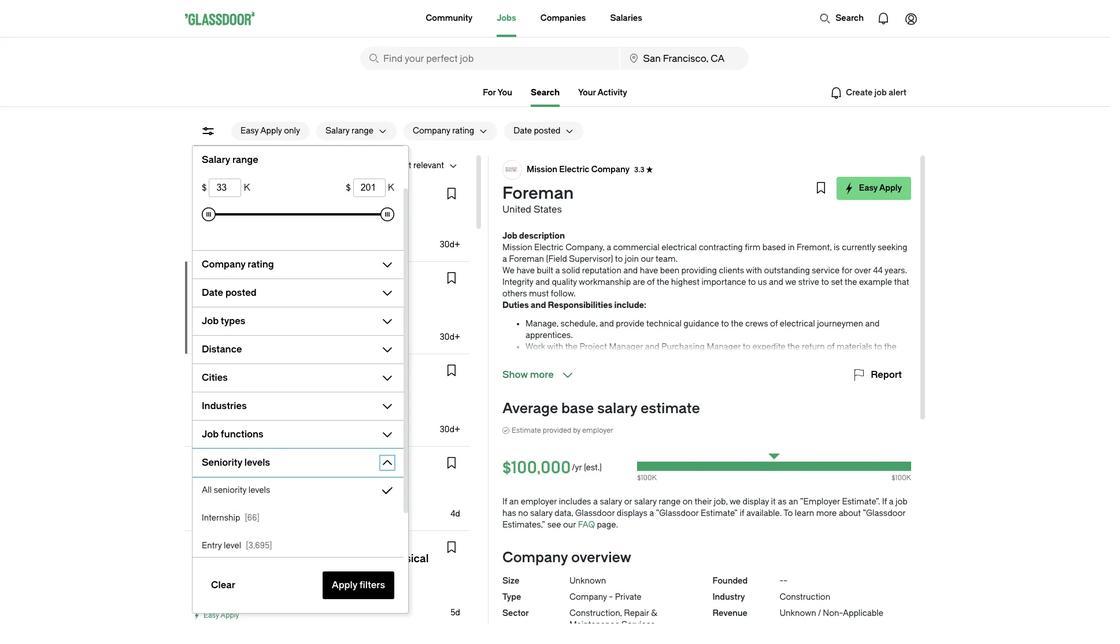 Task type: locate. For each thing, give the bounding box(es) containing it.
job down the provide
[[635, 354, 647, 364]]

mission electric company logo image up 'job types'
[[195, 272, 213, 290]]

companies link
[[541, 0, 586, 37]]

40,699
[[194, 161, 221, 171]]

1 vertical spatial date
[[202, 287, 223, 298]]

2 30d+ from the top
[[440, 333, 460, 342]]

ca down homeassist home health services
[[253, 485, 265, 495]]

1 30d+ from the top
[[440, 240, 460, 250]]

francisco, inside san francisco, ca (employer est.) easy apply
[[212, 485, 251, 495]]

employer right by
[[582, 427, 613, 435]]

the
[[657, 278, 669, 287], [845, 278, 857, 287], [731, 319, 744, 329], [565, 342, 578, 352], [788, 342, 800, 352], [884, 342, 897, 352], [620, 354, 633, 364]]

are left completed.
[[649, 354, 661, 364]]

1 horizontal spatial an
[[789, 497, 798, 507]]

manager down the provide
[[609, 342, 643, 352]]

health down "[66]"
[[257, 541, 283, 551]]

none field search location
[[620, 47, 749, 70]]

1 horizontal spatial job
[[896, 497, 908, 507]]

states
[[534, 204, 562, 215], [222, 308, 246, 318]]

ca down sports
[[253, 216, 265, 226]]

2 an from the left
[[789, 497, 798, 507]]

date up 'job types'
[[202, 287, 223, 298]]

have up integrity
[[517, 266, 535, 276]]

★
[[646, 166, 653, 174], [338, 277, 345, 285]]

level
[[224, 541, 241, 551]]

estimate"
[[701, 509, 738, 519]]

1 vertical spatial 3.3
[[326, 277, 336, 285]]

0 vertical spatial our
[[641, 254, 654, 264]]

manager down guidance
[[707, 342, 741, 352]]

salary inside dropdown button
[[326, 126, 350, 136]]

-
[[216, 415, 220, 424], [780, 577, 784, 586], [784, 577, 788, 586], [609, 593, 613, 603]]

san for san francisco, ca (employer est.)
[[194, 584, 210, 594]]

san left seniority
[[194, 485, 210, 495]]

$
[[202, 182, 207, 193], [346, 182, 351, 193]]

francisco, down orthocare
[[212, 216, 251, 226]]

your
[[578, 88, 596, 98]]

1 vertical spatial with
[[547, 342, 563, 352]]

0 horizontal spatial employer
[[521, 497, 557, 507]]

electric inside job description mission electric company, a commercial electrical contracting firm based in fremont, is currently seeking a foreman (field supervisor) to join our team. we have built a solid reputation and have been providing clients with outstanding service for over 44 years. integrity and quality workmanship are of the highest importance to us and we strive to set the example that others must follow. duties and responsibilities include:
[[534, 243, 564, 253]]

show
[[503, 370, 528, 381]]

Search keyword field
[[360, 47, 619, 70]]

slider
[[202, 208, 216, 221], [381, 208, 394, 221]]

1 vertical spatial &
[[651, 609, 657, 619]]

0 vertical spatial mission
[[527, 165, 558, 175]]

0 horizontal spatial date posted
[[202, 287, 257, 298]]

burlingame,
[[194, 401, 241, 411]]

services down repair
[[622, 621, 655, 625]]

home for meridian
[[231, 541, 255, 551]]

3.3
[[634, 166, 645, 174], [326, 277, 336, 285]]

1 vertical spatial unknown
[[780, 609, 816, 619]]

0 horizontal spatial "glassdoor
[[656, 509, 699, 519]]

apply inside burlingame, ca $97k - $107k (employer est.) easy apply
[[221, 429, 239, 437]]

company overview
[[503, 550, 632, 566]]

0 horizontal spatial date
[[202, 287, 223, 298]]

est.) inside san francisco, ca (employer est.)
[[337, 598, 353, 608]]

0 vertical spatial company rating button
[[404, 122, 474, 141]]

show more
[[503, 370, 554, 381]]

the right phases
[[620, 354, 633, 364]]

ca inside san francisco, ca (employer est.)
[[253, 584, 265, 594]]

ca left jobs
[[282, 161, 294, 171]]

apply inside san francisco, ca (employer est.) easy apply
[[221, 513, 239, 521]]

2 slider from the left
[[381, 208, 394, 221]]

the left project
[[565, 342, 578, 352]]

2 have from the left
[[640, 266, 658, 276]]

salary down open filter menu image on the left top
[[202, 154, 230, 165]]

san francisco, ca
[[194, 216, 265, 226]]

1 vertical spatial job
[[896, 497, 908, 507]]

francisco, down seniority levels
[[212, 485, 251, 495]]

services up all seniority levels button on the bottom left
[[299, 457, 333, 467]]

0 horizontal spatial ★
[[338, 277, 345, 285]]

1 horizontal spatial our
[[641, 254, 654, 264]]

2 if from the left
[[882, 497, 887, 507]]

2 $ from the left
[[346, 182, 351, 193]]

1 vertical spatial mission electric company logo image
[[195, 272, 213, 290]]

salary left or
[[600, 497, 622, 507]]

unknown
[[570, 577, 606, 586], [780, 609, 816, 619]]

1 horizontal spatial search
[[836, 13, 864, 23]]

workmanship
[[579, 278, 631, 287]]

0 horizontal spatial are
[[633, 278, 645, 287]]

with down apprentices.
[[547, 342, 563, 352]]

date posted button down search link
[[504, 122, 561, 141]]

1 horizontal spatial range
[[352, 126, 374, 136]]

join
[[625, 254, 639, 264]]

1 slider from the left
[[202, 208, 216, 221]]

easy apply only button
[[231, 122, 309, 141]]

0 horizontal spatial salary
[[202, 154, 230, 165]]

date posted button up job types popup button
[[193, 284, 376, 302]]

estimates,"
[[503, 520, 545, 530]]

1 horizontal spatial states
[[534, 204, 562, 215]]

slider down the most
[[381, 208, 394, 221]]

foreman up description
[[503, 184, 574, 203]]

faq
[[578, 520, 595, 530]]

0 horizontal spatial have
[[517, 266, 535, 276]]

with inside job description mission electric company, a commercial electrical contracting firm based in fremont, is currently seeking a foreman (field supervisor) to join our team. we have built a solid reputation and have been providing clients with outstanding service for over 44 years. integrity and quality workmanship are of the highest importance to us and we strive to set the example that others must follow. duties and responsibilities include:
[[746, 266, 762, 276]]

1 vertical spatial mission
[[503, 243, 532, 253]]

0 vertical spatial mission electric company logo image
[[503, 161, 522, 179]]

electric up foreman united states
[[559, 165, 590, 175]]

job inside dropdown button
[[202, 429, 219, 440]]

san inside san francisco, ca (employer est.) easy apply
[[194, 485, 210, 495]]

1 horizontal spatial salary
[[326, 126, 350, 136]]

levels inside button
[[248, 486, 270, 496]]

1 vertical spatial services
[[622, 621, 655, 625]]

"glassdoor down on on the right
[[656, 509, 699, 519]]

1 horizontal spatial $
[[346, 182, 351, 193]]

easy apply
[[859, 183, 902, 193], [204, 243, 239, 252], [204, 336, 239, 344], [204, 612, 239, 620]]

electrical up return
[[780, 319, 815, 329]]

francisco, up sports
[[240, 161, 280, 171]]

electric down description
[[534, 243, 564, 253]]

1 vertical spatial company rating
[[202, 259, 274, 270]]

1 vertical spatial company rating button
[[193, 256, 376, 274]]

salary range up orthocare
[[202, 154, 258, 165]]

electric up job types popup button
[[251, 276, 281, 286]]

ca inside burlingame, ca $97k - $107k (employer est.) easy apply
[[243, 401, 255, 411]]

est.) inside san francisco, ca (employer est.) easy apply
[[257, 499, 273, 509]]

providing
[[682, 266, 717, 276]]

levels up "[66]"
[[248, 486, 270, 496]]

entry level [3,695]
[[202, 541, 272, 551]]

san down meridian
[[194, 584, 210, 594]]

for you link
[[483, 88, 512, 98]]

1 if from the left
[[503, 497, 507, 507]]

francisco, inside san francisco, ca (employer est.)
[[212, 584, 251, 594]]

"glassdoor down estimate". at the bottom of page
[[863, 509, 906, 519]]

& inside "jobs list" element
[[238, 187, 244, 197]]

job right estimate". at the bottom of page
[[896, 497, 908, 507]]

company inside "jobs list" element
[[283, 276, 322, 286]]

guidance
[[684, 319, 719, 329]]

1 horizontal spatial electrical
[[780, 319, 815, 329]]

1 horizontal spatial date posted
[[514, 126, 561, 136]]

francisco, for san francisco, ca (employer est.)
[[212, 584, 251, 594]]

0 horizontal spatial states
[[222, 308, 246, 318]]

community
[[426, 13, 473, 23]]

range inside dropdown button
[[352, 126, 374, 136]]

if up has
[[503, 497, 507, 507]]

base
[[562, 401, 594, 417]]

san down orthocare
[[194, 216, 210, 226]]

0 vertical spatial search
[[836, 13, 864, 23]]

(est.)
[[584, 463, 602, 473]]

have left the been
[[640, 266, 658, 276]]

more down "employer
[[816, 509, 837, 519]]

0 horizontal spatial k
[[244, 182, 250, 193]]

job inside job description mission electric company, a commercial electrical contracting firm based in fremont, is currently seeking a foreman (field supervisor) to join our team. we have built a solid reputation and have been providing clients with outstanding service for over 44 years. integrity and quality workmanship are of the highest importance to us and we strive to set the example that others must follow. duties and responsibilities include:
[[503, 231, 517, 241]]

(employer
[[219, 322, 258, 332], [246, 415, 285, 424], [217, 499, 255, 509], [296, 598, 335, 608]]

job for job functions
[[202, 429, 219, 440]]

date posted button
[[504, 122, 561, 141], [193, 284, 376, 302]]

est.) inside united states $100k (employer est.)
[[260, 322, 276, 332]]

most relevant button
[[383, 157, 444, 175]]

our right join
[[641, 254, 654, 264]]

0 vertical spatial we
[[785, 278, 797, 287]]

None field
[[360, 47, 619, 70], [620, 47, 749, 70], [209, 179, 241, 197], [353, 179, 386, 197], [209, 179, 241, 197], [353, 179, 386, 197]]

of left "highest"
[[647, 278, 655, 287]]

states up distance
[[222, 308, 246, 318]]

0 horizontal spatial mission electric company 3.3 ★
[[219, 276, 345, 286]]

the left "crews"
[[731, 319, 744, 329]]

0 horizontal spatial services
[[299, 457, 333, 467]]

est.) for san francisco, ca (employer est.)
[[337, 598, 353, 608]]

job inside if an employer includes a salary or salary range on their job, we display it as an "employer estimate".  if a job has no salary data, glassdoor displays a "glassdoor estimate" if available.  to learn more about "glassdoor estimates," see our
[[896, 497, 908, 507]]

we down outstanding
[[785, 278, 797, 287]]

apply
[[260, 126, 282, 136], [880, 183, 902, 193], [221, 243, 239, 252], [221, 336, 239, 344], [221, 429, 239, 437], [221, 513, 239, 521], [221, 612, 239, 620]]

mission
[[527, 165, 558, 175], [503, 243, 532, 253], [219, 276, 249, 286]]

(employer for san francisco, ca (employer est.) easy apply
[[217, 499, 255, 509]]

employer up no at the left bottom of the page
[[521, 497, 557, 507]]

[66]
[[245, 514, 260, 523]]

1 horizontal spatial if
[[882, 497, 887, 507]]

2 vertical spatial 30d+
[[440, 425, 460, 435]]

$100k inside united states $100k (employer est.)
[[194, 322, 218, 332]]

30d+ for mission electric company
[[440, 333, 460, 342]]

easy apply inside button
[[859, 183, 902, 193]]

most relevant
[[392, 161, 444, 171]]

company rating button up relevant
[[404, 122, 474, 141]]

& left sports
[[238, 187, 244, 197]]

0 vertical spatial job
[[503, 231, 517, 241]]

0 vertical spatial health
[[271, 457, 297, 467]]

est.) for san francisco, ca (employer est.) easy apply
[[257, 499, 273, 509]]

0 vertical spatial date posted button
[[504, 122, 561, 141]]

to
[[615, 254, 623, 264], [748, 278, 756, 287], [821, 278, 829, 287], [721, 319, 729, 329], [743, 342, 751, 352], [875, 342, 882, 352]]

★ inside "jobs list" element
[[338, 277, 345, 285]]

0 horizontal spatial more
[[530, 370, 554, 381]]

1 horizontal spatial services
[[622, 621, 655, 625]]

company rating up relevant
[[413, 126, 474, 136]]

with up us
[[746, 266, 762, 276]]

schedule,
[[561, 319, 598, 329]]

easy apply only
[[241, 126, 300, 136]]

date down search link
[[514, 126, 532, 136]]

date posted for the bottommost date posted popup button
[[202, 287, 257, 298]]

0 vertical spatial services
[[299, 457, 333, 467]]

0 vertical spatial levels
[[244, 457, 270, 468]]

display
[[743, 497, 769, 507]]

a right estimate". at the bottom of page
[[889, 497, 894, 507]]

0 horizontal spatial we
[[730, 497, 741, 507]]

salary right or
[[634, 497, 657, 507]]

0 horizontal spatial range
[[232, 154, 258, 165]]

report
[[871, 370, 902, 381]]

$ down 40,699
[[202, 182, 207, 193]]

1 k from the left
[[244, 182, 250, 193]]

0 vertical spatial 3.3
[[634, 166, 645, 174]]

and down the must
[[531, 301, 546, 311]]

posted
[[534, 126, 561, 136], [225, 287, 257, 298]]

0 vertical spatial more
[[530, 370, 554, 381]]

1 horizontal spatial mission electric company 3.3 ★
[[527, 165, 653, 175]]

date posted up united states $100k (employer est.)
[[202, 287, 257, 298]]

1 vertical spatial mission electric company 3.3 ★
[[219, 276, 345, 286]]

francisco,
[[240, 161, 280, 171], [212, 216, 251, 226], [212, 485, 251, 495], [212, 584, 251, 594]]

salary range inside salary range dropdown button
[[326, 126, 374, 136]]

home down "[66]"
[[231, 541, 255, 551]]

salary
[[326, 126, 350, 136], [202, 154, 230, 165]]

our inside if an employer includes a salary or salary range on their job, we display it as an "employer estimate".  if a job has no salary data, glassdoor displays a "glassdoor estimate" if available.  to learn more about "glassdoor estimates," see our
[[563, 520, 576, 530]]

(employer inside united states $100k (employer est.)
[[219, 322, 258, 332]]

posted down search link
[[534, 126, 561, 136]]

1 horizontal spatial manager
[[707, 342, 741, 352]]

and down built
[[536, 278, 550, 287]]

range
[[352, 126, 374, 136], [232, 154, 258, 165], [659, 497, 681, 507]]

0 horizontal spatial our
[[563, 520, 576, 530]]

2 horizontal spatial $100k
[[892, 474, 911, 482]]

0 vertical spatial employer
[[582, 427, 613, 435]]

applicable
[[843, 609, 884, 619]]

0 vertical spatial job
[[635, 354, 647, 364]]

that
[[894, 278, 909, 287]]

see
[[547, 520, 561, 530]]

of inside job description mission electric company, a commercial electrical contracting firm based in fremont, is currently seeking a foreman (field supervisor) to join our team. we have built a solid reputation and have been providing clients with outstanding service for over 44 years. integrity and quality workmanship are of the highest importance to us and we strive to set the example that others must follow. duties and responsibilities include:
[[647, 278, 655, 287]]

are down join
[[633, 278, 645, 287]]

0 vertical spatial salary
[[326, 126, 350, 136]]

job types
[[202, 316, 245, 327]]

employer
[[582, 427, 613, 435], [521, 497, 557, 507]]

orthocare
[[194, 187, 236, 197]]

company rating down 'san francisco, ca'
[[202, 259, 274, 270]]

industries
[[202, 401, 247, 412]]

employer inside if an employer includes a salary or salary range on their job, we display it as an "employer estimate".  if a job has no salary data, glassdoor displays a "glassdoor estimate" if available.  to learn more about "glassdoor estimates," see our
[[521, 497, 557, 507]]

salary right base
[[597, 401, 637, 417]]

0 horizontal spatial search
[[531, 88, 560, 98]]

(employer inside burlingame, ca $97k - $107k (employer est.) easy apply
[[246, 415, 285, 424]]

a right "displays"
[[650, 509, 654, 519]]

posted up united states $100k (employer est.)
[[225, 287, 257, 298]]

3 30d+ from the top
[[440, 425, 460, 435]]

1 an from the left
[[509, 497, 519, 507]]

a
[[607, 243, 611, 253], [503, 254, 507, 264], [555, 266, 560, 276], [593, 497, 598, 507], [889, 497, 894, 507], [650, 509, 654, 519]]

built
[[537, 266, 553, 276]]

1 horizontal spatial date posted button
[[504, 122, 561, 141]]

1 $ from the left
[[202, 182, 207, 193]]

0 vertical spatial salary range
[[326, 126, 374, 136]]

to left expedite
[[743, 342, 751, 352]]

posted for date posted popup button to the right
[[534, 126, 561, 136]]

1 vertical spatial posted
[[225, 287, 257, 298]]

1 horizontal spatial company rating button
[[404, 122, 474, 141]]

1 horizontal spatial &
[[651, 609, 657, 619]]

(employer inside san francisco, ca (employer est.)
[[296, 598, 335, 608]]

job inside popup button
[[202, 316, 219, 327]]

date posted down search link
[[514, 126, 561, 136]]

for you
[[483, 88, 512, 98]]

as left phases
[[570, 354, 579, 364]]

1 horizontal spatial "glassdoor
[[863, 509, 906, 519]]

1 "glassdoor from the left
[[656, 509, 699, 519]]

more inside if an employer includes a salary or salary range on their job, we display it as an "employer estimate".  if a job has no salary data, glassdoor displays a "glassdoor estimate" if available.  to learn more about "glassdoor estimates," see our
[[816, 509, 837, 519]]

a down (field
[[555, 266, 560, 276]]

easy apply button
[[837, 177, 911, 200]]

1 horizontal spatial are
[[649, 354, 661, 364]]

has
[[503, 509, 516, 519]]

1 horizontal spatial we
[[785, 278, 797, 287]]

ca for san francisco, ca
[[253, 216, 265, 226]]

ca down [3,695]
[[253, 584, 265, 594]]

0 vertical spatial electric
[[559, 165, 590, 175]]

1 vertical spatial ★
[[338, 277, 345, 285]]

4d
[[451, 509, 460, 519]]

1 vertical spatial date posted
[[202, 287, 257, 298]]

mission electric company logo image up foreman united states
[[503, 161, 522, 179]]

date
[[514, 126, 532, 136], [202, 287, 223, 298]]

united inside foreman united states
[[503, 204, 531, 215]]

foreman
[[503, 184, 574, 203], [509, 254, 544, 264]]

40,699 san francisco, ca jobs
[[194, 161, 312, 171]]

0 vertical spatial ★
[[646, 166, 653, 174]]

1 horizontal spatial slider
[[381, 208, 394, 221]]

0 vertical spatial with
[[746, 266, 762, 276]]

are inside job description mission electric company, a commercial electrical contracting firm based in fremont, is currently seeking a foreman (field supervisor) to join our team. we have built a solid reputation and have been providing clients with outstanding service for over 44 years. integrity and quality workmanship are of the highest importance to us and we strive to set the example that others must follow. duties and responsibilities include:
[[633, 278, 645, 287]]

date posted for date posted popup button to the right
[[514, 126, 561, 136]]

most
[[392, 161, 412, 171]]

foreman up we
[[509, 254, 544, 264]]

1 vertical spatial are
[[649, 354, 661, 364]]

easy
[[241, 126, 259, 136], [859, 183, 878, 193], [204, 243, 219, 252], [204, 336, 219, 344], [204, 429, 219, 437], [204, 513, 219, 521], [204, 612, 219, 620]]

job left "types" on the left bottom of page
[[202, 316, 219, 327]]

electric inside "jobs list" element
[[251, 276, 281, 286]]

the up report
[[884, 342, 897, 352]]

job left description
[[503, 231, 517, 241]]

0 vertical spatial range
[[352, 126, 374, 136]]

1 horizontal spatial with
[[746, 266, 762, 276]]

mission electric company 3.3 ★ inside "jobs list" element
[[219, 276, 345, 286]]

unknown down construction on the right bottom of page
[[780, 609, 816, 619]]

san inside san francisco, ca (employer est.)
[[194, 584, 210, 594]]

0 vertical spatial rating
[[452, 126, 474, 136]]

ca up $107k
[[243, 401, 255, 411]]

to right guidance
[[721, 319, 729, 329]]

are
[[633, 278, 645, 287], [649, 354, 661, 364]]

est.)
[[260, 322, 276, 332], [287, 415, 303, 424], [257, 499, 273, 509], [337, 598, 353, 608]]

1 horizontal spatial k
[[388, 182, 394, 193]]

1 vertical spatial our
[[563, 520, 576, 530]]

company rating button up job types popup button
[[193, 256, 376, 274]]

(employer inside san francisco, ca (employer est.) easy apply
[[217, 499, 255, 509]]

maintenance
[[570, 621, 620, 625]]

of right "crews"
[[770, 319, 778, 329]]

orthocare & sports physical therapy, inc.
[[194, 187, 359, 197]]

1 horizontal spatial employer
[[582, 427, 613, 435]]

1 vertical spatial more
[[816, 509, 837, 519]]

range inside if an employer includes a salary or salary range on their job, we display it as an "employer estimate".  if a job has no salary data, glassdoor displays a "glassdoor estimate" if available.  to learn more about "glassdoor estimates," see our
[[659, 497, 681, 507]]

& right repair
[[651, 609, 657, 619]]

states inside united states $100k (employer est.)
[[222, 308, 246, 318]]

1 have from the left
[[517, 266, 535, 276]]

1 horizontal spatial 3.3
[[634, 166, 645, 174]]

ca
[[282, 161, 294, 171], [253, 216, 265, 226], [243, 401, 255, 411], [253, 485, 265, 495], [253, 584, 265, 594]]

more down warehouse
[[530, 370, 554, 381]]

1 horizontal spatial have
[[640, 266, 658, 276]]

mission electric company 3.3 ★
[[527, 165, 653, 175], [219, 276, 345, 286]]

company rating
[[413, 126, 474, 136], [202, 259, 274, 270]]

our down data,
[[563, 520, 576, 530]]

levels inside dropdown button
[[244, 457, 270, 468]]

services inside construction, repair & maintenance services
[[622, 621, 655, 625]]

reputation
[[582, 266, 622, 276]]

job
[[503, 231, 517, 241], [202, 316, 219, 327], [202, 429, 219, 440]]

0 horizontal spatial with
[[547, 342, 563, 352]]

an up has
[[509, 497, 519, 507]]

easy inside san francisco, ca (employer est.) easy apply
[[204, 513, 219, 521]]

health
[[271, 457, 297, 467], [257, 541, 283, 551]]

commercial
[[613, 243, 660, 253]]

mission electric company logo image
[[503, 161, 522, 179], [195, 272, 213, 290]]

1 vertical spatial electric
[[534, 243, 564, 253]]

ca inside san francisco, ca (employer est.) easy apply
[[253, 485, 265, 495]]

1 vertical spatial employer
[[521, 497, 557, 507]]

if right estimate". at the bottom of page
[[882, 497, 887, 507]]

solid
[[562, 266, 580, 276]]

home for homeassist
[[244, 457, 269, 467]]

2 k from the left
[[388, 182, 394, 193]]

job description mission electric company, a commercial electrical contracting firm based in fremont, is currently seeking a foreman (field supervisor) to join our team. we have built a solid reputation and have been providing clients with outstanding service for over 44 years. integrity and quality workmanship are of the highest importance to us and we strive to set the example that others must follow. duties and responsibilities include:
[[503, 231, 909, 311]]

clients
[[719, 266, 744, 276]]

1 horizontal spatial unknown
[[780, 609, 816, 619]]

we up if
[[730, 497, 741, 507]]

unknown up company - private
[[570, 577, 606, 586]]

sector
[[503, 609, 529, 619]]

est.) for united states $100k (employer est.)
[[260, 322, 276, 332]]

k down the most
[[388, 182, 394, 193]]

0 horizontal spatial &
[[238, 187, 244, 197]]

are inside manage, schedule, and provide technical guidance to the crews of electrical journeymen and apprentices. work with the project manager and purchasing manager to expedite the return of materials to the warehouse as phases of the job are completed.
[[649, 354, 661, 364]]

0 horizontal spatial electrical
[[662, 243, 697, 253]]

1 vertical spatial electrical
[[780, 319, 815, 329]]

years.
[[885, 266, 907, 276]]

0 vertical spatial as
[[570, 354, 579, 364]]

glassdoor
[[575, 509, 615, 519]]



Task type: vqa. For each thing, say whether or not it's contained in the screenshot.
meet
no



Task type: describe. For each thing, give the bounding box(es) containing it.
2 "glassdoor from the left
[[863, 509, 906, 519]]

only
[[284, 126, 300, 136]]

francisco, for san francisco, ca
[[212, 216, 251, 226]]

a up glassdoor
[[593, 497, 598, 507]]

of right return
[[827, 342, 835, 352]]

mission inside "jobs list" element
[[219, 276, 249, 286]]

the down for
[[845, 278, 857, 287]]

a up supervisor)
[[607, 243, 611, 253]]

1 manager from the left
[[609, 342, 643, 352]]

if an employer includes a salary or salary range on their job, we display it as an "employer estimate".  if a job has no salary data, glassdoor displays a "glassdoor estimate" if available.  to learn more about "glassdoor estimates," see our
[[503, 497, 908, 530]]

0 horizontal spatial company rating
[[202, 259, 274, 270]]

to left us
[[748, 278, 756, 287]]

1 vertical spatial date posted button
[[193, 284, 376, 302]]

easterseals northern california
[[219, 368, 342, 378]]

the down the been
[[657, 278, 669, 287]]

as inside if an employer includes a salary or salary range on their job, we display it as an "employer estimate".  if a job has no salary data, glassdoor displays a "glassdoor estimate" if available.  to learn more about "glassdoor estimates," see our
[[778, 497, 787, 507]]

company - private
[[570, 593, 642, 603]]

search inside button
[[836, 13, 864, 23]]

1 vertical spatial search
[[531, 88, 560, 98]]

san right 40,699
[[223, 161, 238, 171]]

cities
[[202, 372, 228, 383]]

entry
[[202, 541, 222, 551]]

5d
[[451, 608, 460, 618]]

health for meridian home health
[[257, 541, 283, 551]]

unknown / non-applicable
[[780, 609, 884, 619]]

more inside dropdown button
[[530, 370, 554, 381]]

founded
[[713, 577, 748, 586]]

we inside job description mission electric company, a commercial electrical contracting firm based in fremont, is currently seeking a foreman (field supervisor) to join our team. we have built a solid reputation and have been providing clients with outstanding service for over 44 years. integrity and quality workmanship are of the highest importance to us and we strive to set the example that others must follow. duties and responsibilities include:
[[785, 278, 797, 287]]

1 horizontal spatial date
[[514, 126, 532, 136]]

faq link
[[578, 520, 595, 530]]

ca for san francisco, ca (employer est.)
[[253, 584, 265, 594]]

seniority
[[202, 457, 242, 468]]

of right phases
[[611, 354, 618, 364]]

fremont,
[[797, 243, 832, 253]]

united inside united states $100k (employer est.)
[[194, 308, 220, 318]]

include:
[[614, 301, 647, 311]]

northern
[[266, 368, 302, 378]]

example
[[859, 278, 892, 287]]

relevant
[[414, 161, 444, 171]]

est.) inside burlingame, ca $97k - $107k (employer est.) easy apply
[[287, 415, 303, 424]]

for
[[842, 266, 853, 276]]

0 horizontal spatial company rating button
[[193, 256, 376, 274]]

- inside burlingame, ca $97k - $107k (employer est.) easy apply
[[216, 415, 220, 424]]

search button
[[814, 7, 870, 30]]

jobs list element
[[185, 178, 477, 625]]

it
[[771, 497, 776, 507]]

description
[[519, 231, 565, 241]]

our inside job description mission electric company, a commercial electrical contracting firm based in fremont, is currently seeking a foreman (field supervisor) to join our team. we have built a solid reputation and have been providing clients with outstanding service for over 44 years. integrity and quality workmanship are of the highest importance to us and we strive to set the example that others must follow. duties and responsibilities include:
[[641, 254, 654, 264]]

francisco, for san francisco, ca (employer est.) easy apply
[[212, 485, 251, 495]]

easy inside burlingame, ca $97k - $107k (employer est.) easy apply
[[204, 429, 219, 437]]

& inside construction, repair & maintenance services
[[651, 609, 657, 619]]

estimate
[[512, 427, 541, 435]]

states inside foreman united states
[[534, 204, 562, 215]]

displays
[[617, 509, 648, 519]]

30d+ for easterseals northern california
[[440, 425, 460, 435]]

0 horizontal spatial rating
[[248, 259, 274, 270]]

unknown for unknown
[[570, 577, 606, 586]]

jobs
[[497, 13, 516, 23]]

(field
[[546, 254, 567, 264]]

or
[[624, 497, 632, 507]]

provided
[[543, 427, 571, 435]]

and left the provide
[[600, 319, 614, 329]]

responsibilities
[[548, 301, 613, 311]]

1 vertical spatial range
[[232, 154, 258, 165]]

seeking
[[878, 243, 908, 253]]

supervisor)
[[569, 254, 613, 264]]

posted for the bottommost date posted popup button
[[225, 287, 257, 298]]

electrical inside job description mission electric company, a commercial electrical contracting firm based in fremont, is currently seeking a foreman (field supervisor) to join our team. we have built a solid reputation and have been providing clients with outstanding service for over 44 years. integrity and quality workmanship are of the highest importance to us and we strive to set the example that others must follow. duties and responsibilities include:
[[662, 243, 697, 253]]

service
[[812, 266, 840, 276]]

estimate
[[641, 401, 700, 417]]

must
[[529, 289, 549, 299]]

foreman inside job description mission electric company, a commercial electrical contracting firm based in fremont, is currently seeking a foreman (field supervisor) to join our team. we have built a solid reputation and have been providing clients with outstanding service for over 44 years. integrity and quality workmanship are of the highest importance to us and we strive to set the example that others must follow. duties and responsibilities include:
[[509, 254, 544, 264]]

job functions
[[202, 429, 264, 440]]

and up materials
[[865, 319, 880, 329]]

Search location field
[[620, 47, 749, 70]]

$97k
[[194, 415, 214, 424]]

services inside "jobs list" element
[[299, 457, 333, 467]]

to
[[784, 509, 793, 519]]

set
[[831, 278, 843, 287]]

internship
[[202, 514, 240, 523]]

type
[[503, 593, 521, 603]]

activity
[[598, 88, 627, 98]]

cities button
[[193, 369, 376, 387]]

open filter menu image
[[201, 124, 215, 138]]

work
[[526, 342, 545, 352]]

seniority levels list box
[[193, 477, 404, 625]]

their
[[695, 497, 712, 507]]

journeymen
[[817, 319, 863, 329]]

[3,695]
[[246, 541, 272, 551]]

on
[[683, 497, 693, 507]]

(employer for united states $100k (employer est.)
[[219, 322, 258, 332]]

$100,000
[[503, 459, 571, 478]]

job for job description mission electric company, a commercial electrical contracting firm based in fremont, is currently seeking a foreman (field supervisor) to join our team. we have built a solid reputation and have been providing clients with outstanding service for over 44 years. integrity and quality workmanship are of the highest importance to us and we strive to set the example that others must follow. duties and responsibilities include:
[[503, 231, 517, 241]]

san for san francisco, ca
[[194, 216, 210, 226]]

mission inside job description mission electric company, a commercial electrical contracting firm based in fremont, is currently seeking a foreman (field supervisor) to join our team. we have built a solid reputation and have been providing clients with outstanding service for over 44 years. integrity and quality workmanship are of the highest importance to us and we strive to set the example that others must follow. duties and responsibilities include:
[[503, 243, 532, 253]]

if
[[740, 509, 745, 519]]

all seniority levels button
[[193, 477, 404, 505]]

outstanding
[[764, 266, 810, 276]]

to right materials
[[875, 342, 882, 352]]

1 vertical spatial salary range
[[202, 154, 258, 165]]

easterseals
[[219, 368, 264, 378]]

for
[[483, 88, 496, 98]]

firm
[[745, 243, 761, 253]]

/yr
[[572, 463, 582, 473]]

electrical inside manage, schedule, and provide technical guidance to the crews of electrical journeymen and apprentices. work with the project manager and purchasing manager to expedite the return of materials to the warehouse as phases of the job are completed.
[[780, 319, 815, 329]]

united states $100k (employer est.)
[[194, 308, 276, 332]]

duties
[[503, 301, 529, 311]]

none field search keyword
[[360, 47, 619, 70]]

1 vertical spatial salary
[[202, 154, 230, 165]]

private
[[615, 593, 642, 603]]

your activity
[[578, 88, 627, 98]]

(employer for san francisco, ca (employer est.)
[[296, 598, 335, 608]]

ca for san francisco, ca (employer est.) easy apply
[[253, 485, 265, 495]]

and down join
[[624, 266, 638, 276]]

homeassist home health services
[[194, 457, 333, 467]]

job inside manage, schedule, and provide technical guidance to the crews of electrical journeymen and apprentices. work with the project manager and purchasing manager to expedite the return of materials to the warehouse as phases of the job are completed.
[[635, 354, 647, 364]]

easterseals northern california logo image
[[195, 364, 213, 383]]

to down service at top right
[[821, 278, 829, 287]]

$100,000 /yr (est.)
[[503, 459, 602, 478]]

1 horizontal spatial mission electric company logo image
[[503, 161, 522, 179]]

california
[[304, 368, 342, 378]]

we inside if an employer includes a salary or salary range on their job, we display it as an "employer estimate".  if a job has no salary data, glassdoor displays a "glassdoor estimate" if available.  to learn more about "glassdoor estimates," see our
[[730, 497, 741, 507]]

the left return
[[788, 342, 800, 352]]

importance
[[702, 278, 746, 287]]

seniority levels
[[202, 457, 270, 468]]

0 vertical spatial company rating
[[413, 126, 474, 136]]

san for san francisco, ca (employer est.) easy apply
[[194, 485, 210, 495]]

manage, schedule, and provide technical guidance to the crews of electrical journeymen and apprentices. work with the project manager and purchasing manager to expedite the return of materials to the warehouse as phases of the job are completed.
[[526, 319, 897, 364]]

2 manager from the left
[[707, 342, 741, 352]]

report button
[[853, 368, 902, 382]]

provide
[[616, 319, 645, 329]]

us
[[758, 278, 767, 287]]

and down technical at the right bottom of page
[[645, 342, 660, 352]]

salaries link
[[610, 0, 642, 37]]

meridian home health
[[194, 541, 283, 551]]

search link
[[531, 88, 560, 107]]

health for homeassist home health services
[[271, 457, 297, 467]]

3.3 inside "jobs list" element
[[326, 277, 336, 285]]

salary up see
[[530, 509, 553, 519]]

mission electric company logo image inside "jobs list" element
[[195, 272, 213, 290]]

homeassist
[[194, 457, 243, 467]]

purchasing
[[662, 342, 705, 352]]

job for job types
[[202, 316, 219, 327]]

we
[[503, 266, 515, 276]]

with inside manage, schedule, and provide technical guidance to the crews of electrical journeymen and apprentices. work with the project manager and purchasing manager to expedite the return of materials to the warehouse as phases of the job are completed.
[[547, 342, 563, 352]]

job types button
[[193, 312, 376, 331]]

a up we
[[503, 254, 507, 264]]

0 vertical spatial foreman
[[503, 184, 574, 203]]

industry
[[713, 593, 745, 603]]

non-
[[823, 609, 843, 619]]

as inside manage, schedule, and provide technical guidance to the crews of electrical journeymen and apprentices. work with the project manager and purchasing manager to expedite the return of materials to the warehouse as phases of the job are completed.
[[570, 354, 579, 364]]

to left join
[[615, 254, 623, 264]]

1 horizontal spatial $100k
[[637, 474, 657, 482]]

page.
[[597, 520, 618, 530]]

and right us
[[769, 278, 784, 287]]

overview
[[571, 550, 632, 566]]

community link
[[426, 0, 473, 37]]

physical
[[274, 187, 307, 197]]

return
[[802, 342, 825, 352]]

unknown for unknown / non-applicable
[[780, 609, 816, 619]]

0 vertical spatial mission electric company 3.3 ★
[[527, 165, 653, 175]]



